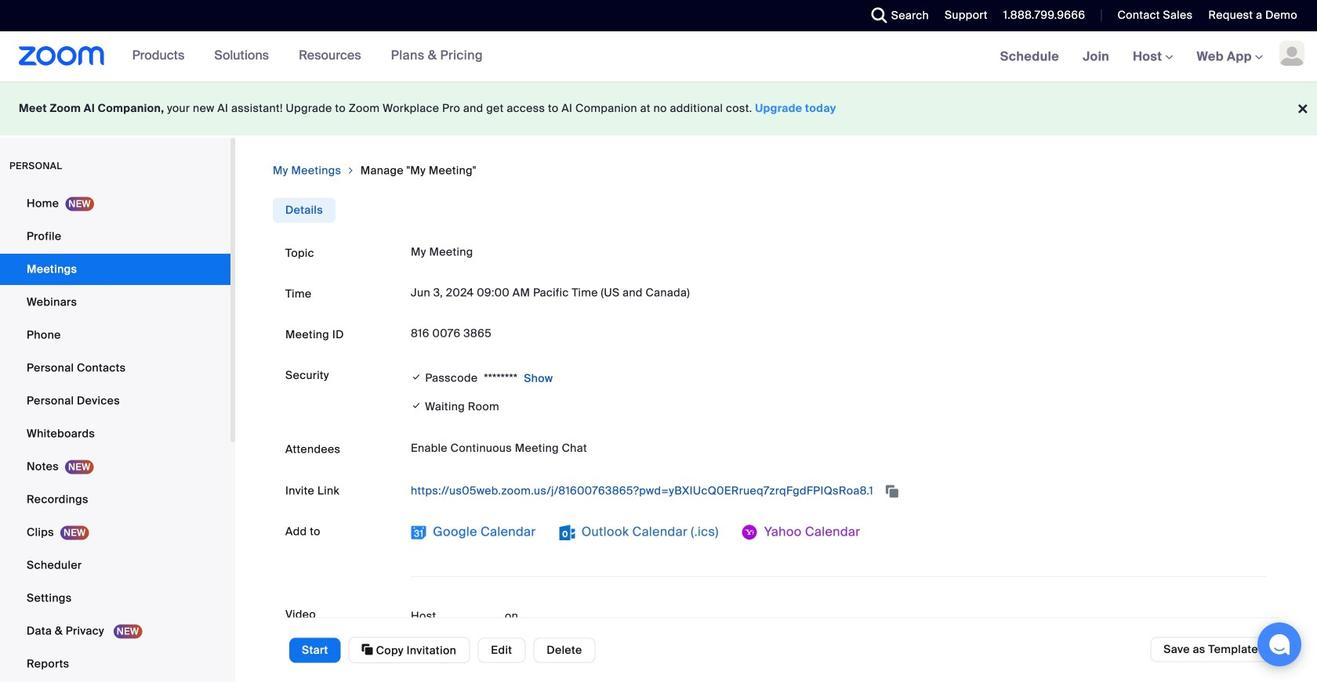 Task type: locate. For each thing, give the bounding box(es) containing it.
product information navigation
[[105, 31, 495, 82]]

add to yahoo calendar image
[[742, 525, 758, 541]]

profile picture image
[[1280, 41, 1305, 66]]

manage my meeting navigation
[[273, 163, 1280, 179]]

personal menu menu
[[0, 188, 231, 682]]

tab
[[273, 198, 336, 223]]

banner
[[0, 31, 1317, 83]]

right image
[[346, 163, 356, 179]]

footer
[[0, 82, 1317, 136]]

meetings navigation
[[989, 31, 1317, 83]]

add to outlook calendar (.ics) image
[[559, 525, 575, 541]]



Task type: vqa. For each thing, say whether or not it's contained in the screenshot.
tooltip
no



Task type: describe. For each thing, give the bounding box(es) containing it.
checked image
[[411, 370, 422, 385]]

open chat image
[[1269, 634, 1291, 656]]

manage my meeting tab control tab list
[[273, 198, 336, 223]]

copy image
[[362, 643, 373, 657]]

copy url image
[[884, 487, 900, 498]]

checked image
[[411, 398, 422, 414]]

add to google calendar image
[[411, 525, 427, 541]]

zoom logo image
[[19, 46, 105, 66]]



